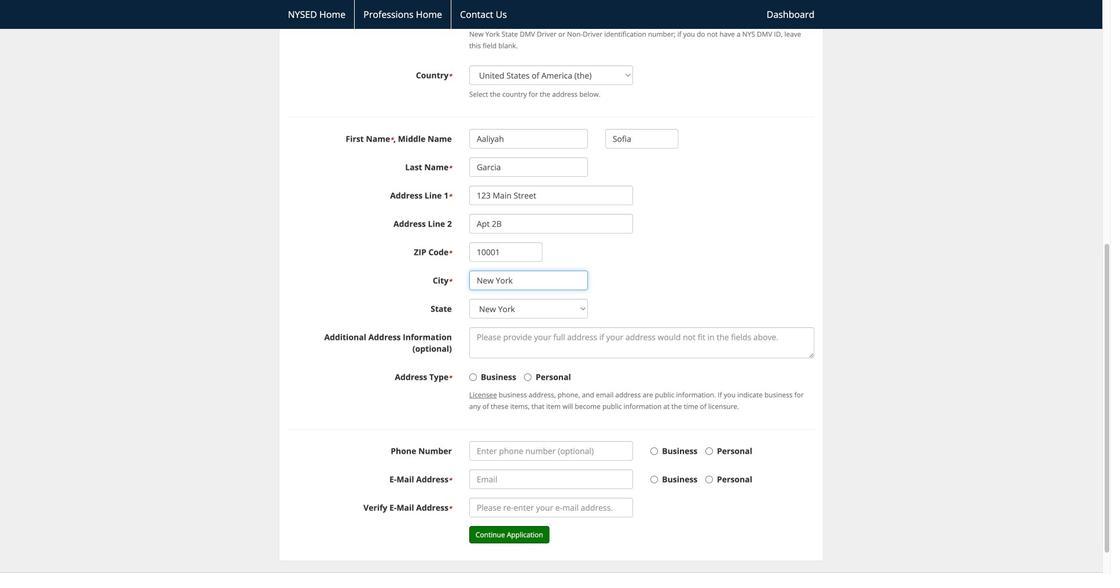 Task type: vqa. For each thing, say whether or not it's contained in the screenshot.
A picture of a platypus who is sad for failing to lookup your zip / postal code.
no



Task type: locate. For each thing, give the bounding box(es) containing it.
Last Name text field
[[469, 158, 588, 177]]

ZIP Code text field
[[469, 243, 543, 262]]

None submit
[[469, 527, 550, 544]]

Enter phone number (optional) text field
[[469, 442, 633, 461]]

First Name text field
[[469, 129, 588, 149]]

Address Line 2 text field
[[469, 214, 633, 234]]

None radio
[[469, 374, 477, 382], [651, 448, 658, 456], [651, 476, 658, 484], [469, 374, 477, 382], [651, 448, 658, 456], [651, 476, 658, 484]]

Middle Name text field
[[605, 129, 679, 149]]

None radio
[[524, 374, 532, 382], [706, 448, 713, 456], [706, 476, 713, 484], [524, 374, 532, 382], [706, 448, 713, 456], [706, 476, 713, 484]]

Email text field
[[469, 470, 633, 490]]



Task type: describe. For each thing, give the bounding box(es) containing it.
Please re-enter your e-mail address. text field
[[469, 498, 633, 518]]

Address Line 1 text field
[[469, 186, 633, 206]]

Please provide your full address if your address would not fit in the fields above. text field
[[469, 328, 815, 359]]

City text field
[[469, 271, 588, 291]]

ID text field
[[469, 5, 588, 25]]



